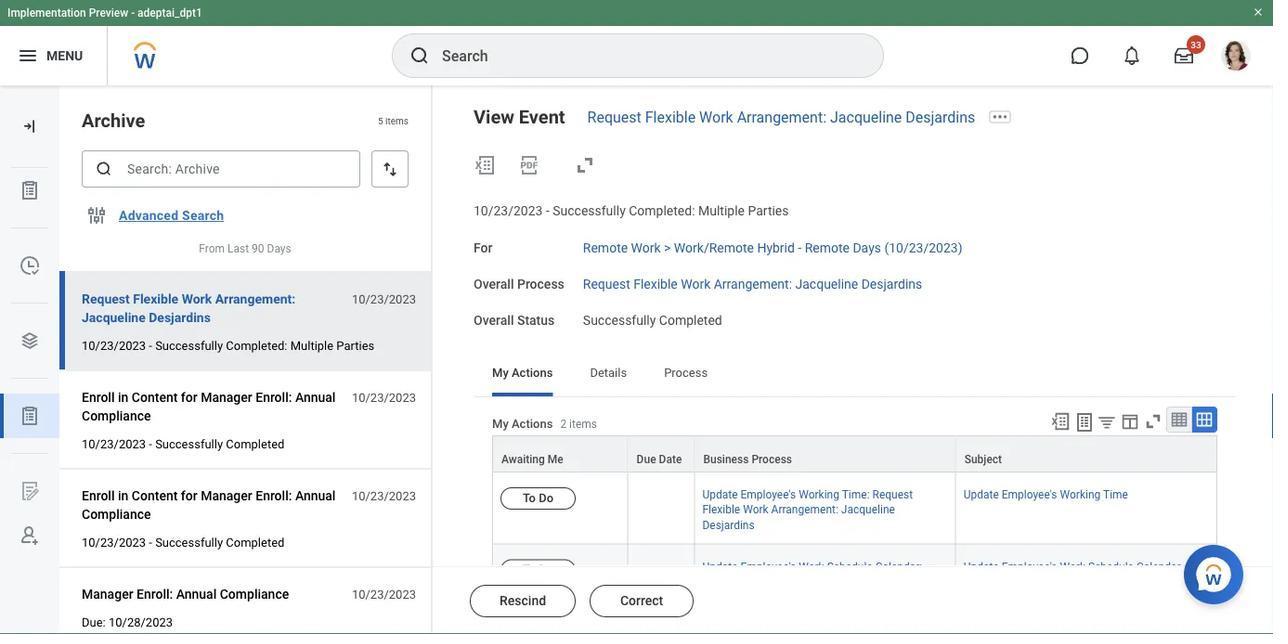 Task type: locate. For each thing, give the bounding box(es) containing it.
due: 10/28/2023
[[82, 616, 173, 630]]

request inside update employee's working time: request flexible work arrangement: jacqueline desjardins
[[873, 489, 914, 502]]

completed: down request flexible work arrangement: jacqueline desjardins button
[[226, 339, 288, 353]]

0 vertical spatial search image
[[409, 45, 431, 67]]

2 remote from the left
[[805, 240, 850, 256]]

request flexible work arrangement: jacqueline desjardins for view event
[[588, 108, 976, 126]]

update employee's working time: request flexible work arrangement: jacqueline desjardins link
[[703, 485, 914, 532]]

1 horizontal spatial process
[[664, 366, 708, 380]]

1 my from the top
[[492, 366, 509, 380]]

0 vertical spatial content
[[132, 390, 178, 405]]

overall status
[[474, 312, 555, 328]]

actions up my actions 2 items on the left
[[512, 366, 553, 380]]

1 horizontal spatial multiple
[[699, 203, 745, 219]]

to do button up rescind
[[501, 560, 576, 582]]

me
[[548, 454, 564, 467]]

days
[[853, 240, 882, 256], [267, 243, 291, 256]]

process inside business process popup button
[[752, 454, 793, 467]]

0 horizontal spatial schedule
[[828, 561, 873, 574]]

completed
[[660, 312, 723, 328], [226, 437, 285, 451], [226, 536, 285, 550]]

process inside tab list
[[664, 366, 708, 380]]

items
[[386, 115, 409, 126], [570, 418, 597, 431]]

1 overall from the top
[[474, 276, 514, 292]]

1 horizontal spatial items
[[570, 418, 597, 431]]

1 cell from the top
[[629, 473, 695, 545]]

2 for from the top
[[181, 488, 198, 504]]

1 horizontal spatial completed:
[[629, 203, 696, 219]]

menu
[[46, 48, 83, 63]]

parties inside item list element
[[337, 339, 375, 353]]

0 horizontal spatial search image
[[95, 160, 113, 178]]

select to filter grid data image
[[1097, 413, 1118, 432]]

advanced
[[119, 208, 179, 223]]

completed: inside item list element
[[226, 339, 288, 353]]

0 vertical spatial annual
[[295, 390, 336, 405]]

actions
[[512, 366, 553, 380], [512, 417, 553, 431]]

rename image
[[19, 480, 41, 503]]

0 vertical spatial parties
[[748, 203, 789, 219]]

0 vertical spatial to do
[[523, 491, 554, 505]]

1 vertical spatial request flexible work arrangement: jacqueline desjardins link
[[583, 273, 923, 292]]

1 vertical spatial completed
[[226, 437, 285, 451]]

cell
[[629, 473, 695, 545], [629, 545, 695, 617]]

0 vertical spatial manager
[[201, 390, 252, 405]]

schedule left calendar:
[[828, 561, 873, 574]]

2 to do button from the top
[[501, 560, 576, 582]]

request right the time:
[[873, 489, 914, 502]]

2 to from the top
[[523, 563, 536, 577]]

0 vertical spatial enroll in content for manager enroll: annual compliance
[[82, 390, 336, 424]]

0 vertical spatial enroll
[[82, 390, 115, 405]]

10/23/2023 - successfully completed: multiple parties up >
[[474, 203, 789, 219]]

due:
[[82, 616, 106, 630]]

2 to do from the top
[[523, 563, 554, 577]]

1 to do from the top
[[523, 491, 554, 505]]

working left the time:
[[799, 489, 840, 502]]

1 vertical spatial to
[[523, 563, 536, 577]]

1 enroll in content for manager enroll: annual compliance from the top
[[82, 390, 336, 424]]

2 my from the top
[[492, 417, 509, 431]]

0 horizontal spatial parties
[[337, 339, 375, 353]]

my for my actions
[[492, 366, 509, 380]]

0 vertical spatial process
[[517, 276, 565, 292]]

remote left >
[[583, 240, 628, 256]]

completed:
[[629, 203, 696, 219], [226, 339, 288, 353]]

annual
[[295, 390, 336, 405], [295, 488, 336, 504], [176, 587, 217, 602]]

2 schedule from the left
[[1089, 561, 1134, 574]]

working left time
[[1061, 489, 1101, 502]]

row containing awaiting me
[[492, 436, 1218, 473]]

request flexible work arrangement: jacqueline desjardins
[[588, 108, 976, 126], [583, 276, 923, 292], [82, 291, 296, 325]]

2 vertical spatial annual
[[176, 587, 217, 602]]

clipboard image down transformation import icon
[[19, 179, 41, 202]]

enroll
[[82, 390, 115, 405], [82, 488, 115, 504]]

1 horizontal spatial 10/23/2023 - successfully completed: multiple parties
[[474, 203, 789, 219]]

remote right hybrid
[[805, 240, 850, 256]]

my up "awaiting"
[[492, 417, 509, 431]]

2 vertical spatial enroll:
[[137, 587, 173, 602]]

1 vertical spatial actions
[[512, 417, 553, 431]]

multiple
[[699, 203, 745, 219], [291, 339, 334, 353]]

request
[[588, 108, 642, 126], [583, 276, 631, 292], [82, 291, 130, 307], [873, 489, 914, 502], [703, 576, 743, 589]]

0 vertical spatial to do button
[[501, 488, 576, 510]]

1 vertical spatial in
[[118, 488, 129, 504]]

to do row
[[492, 473, 1218, 545], [492, 545, 1218, 617]]

update inside update employee's work schedule calendar: request flexible work arrangement: jacqueline desjardins
[[703, 561, 738, 574]]

0 vertical spatial for
[[181, 390, 198, 405]]

1 vertical spatial overall
[[474, 312, 514, 328]]

process down successfully completed
[[664, 366, 708, 380]]

0 horizontal spatial process
[[517, 276, 565, 292]]

schedule for calendar:
[[828, 561, 873, 574]]

schedule left calendar
[[1089, 561, 1134, 574]]

rescind button
[[470, 585, 576, 618]]

update inside update employee's working time link
[[964, 489, 1000, 502]]

0 vertical spatial overall
[[474, 276, 514, 292]]

process right business
[[752, 454, 793, 467]]

calendar:
[[876, 561, 923, 574]]

2 do from the top
[[539, 563, 554, 577]]

1 vertical spatial do
[[539, 563, 554, 577]]

remote work > work/remote hybrid - remote days (10/23/2023) link
[[583, 237, 963, 256]]

1 to from the top
[[523, 491, 536, 505]]

1 vertical spatial for
[[181, 488, 198, 504]]

actions for my actions 2 items
[[512, 417, 553, 431]]

clipboard image
[[19, 179, 41, 202], [19, 405, 41, 427]]

actions left 2
[[512, 417, 553, 431]]

to do row down update employee's working time: request flexible work arrangement: jacqueline desjardins
[[492, 545, 1218, 617]]

do
[[539, 491, 554, 505], [539, 563, 554, 577]]

1 vertical spatial clipboard image
[[19, 405, 41, 427]]

my
[[492, 366, 509, 380], [492, 417, 509, 431]]

annual inside button
[[176, 587, 217, 602]]

to up rescind
[[523, 563, 536, 577]]

overall
[[474, 276, 514, 292], [474, 312, 514, 328]]

0 vertical spatial in
[[118, 390, 129, 405]]

successfully
[[553, 203, 626, 219], [583, 312, 656, 328], [155, 339, 223, 353], [155, 437, 223, 451], [155, 536, 223, 550]]

1 working from the left
[[799, 489, 840, 502]]

2 clipboard image from the top
[[19, 405, 41, 427]]

enroll: inside button
[[137, 587, 173, 602]]

2 vertical spatial manager
[[82, 587, 133, 602]]

do down me
[[539, 491, 554, 505]]

employee's inside update employee's working time: request flexible work arrangement: jacqueline desjardins
[[741, 489, 797, 502]]

request flexible work arrangement: jacqueline desjardins link
[[588, 108, 976, 126], [583, 273, 923, 292]]

0 horizontal spatial 10/23/2023 - successfully completed: multiple parties
[[82, 339, 375, 353]]

schedule for calendar
[[1089, 561, 1134, 574]]

1 vertical spatial items
[[570, 418, 597, 431]]

1 vertical spatial to do button
[[501, 560, 576, 582]]

do for do
[[539, 563, 554, 577]]

view printable version (pdf) image
[[518, 154, 541, 177]]

arrangement: inside request flexible work arrangement: jacqueline desjardins
[[215, 291, 296, 307]]

0 vertical spatial do
[[539, 491, 554, 505]]

1 remote from the left
[[583, 240, 628, 256]]

0 vertical spatial clipboard image
[[19, 179, 41, 202]]

schedule
[[828, 561, 873, 574], [1089, 561, 1134, 574]]

parties
[[748, 203, 789, 219], [337, 339, 375, 353]]

Search: Archive text field
[[82, 151, 361, 188]]

1 vertical spatial parties
[[337, 339, 375, 353]]

do up rescind
[[539, 563, 554, 577]]

my actions 2 items
[[492, 417, 597, 431]]

flexible inside update employee's work schedule calendar: request flexible work arrangement: jacqueline desjardins
[[746, 576, 784, 589]]

working for time
[[1061, 489, 1101, 502]]

1 vertical spatial compliance
[[82, 507, 151, 522]]

1 vertical spatial 10/23/2023 - successfully completed
[[82, 536, 285, 550]]

1 schedule from the left
[[828, 561, 873, 574]]

overall left 'status'
[[474, 312, 514, 328]]

update for update employee's working time: request flexible work arrangement: jacqueline desjardins
[[703, 489, 738, 502]]

desjardins
[[906, 108, 976, 126], [862, 276, 923, 292], [149, 310, 211, 325], [703, 519, 755, 532], [703, 590, 755, 603]]

jacqueline inside update employee's work schedule calendar: request flexible work arrangement: jacqueline desjardins
[[885, 576, 939, 589]]

expand table image
[[1196, 411, 1214, 429]]

update for update employee's work schedule calendar: request flexible work arrangement: jacqueline desjardins
[[703, 561, 738, 574]]

to
[[523, 491, 536, 505], [523, 563, 536, 577]]

time:
[[842, 489, 870, 502]]

1 vertical spatial to do
[[523, 563, 554, 577]]

process up 'status'
[[517, 276, 565, 292]]

to do row down business process popup button
[[492, 473, 1218, 545]]

tab list containing my actions
[[474, 352, 1237, 397]]

0 horizontal spatial items
[[386, 115, 409, 126]]

2 actions from the top
[[512, 417, 553, 431]]

items inside item list element
[[386, 115, 409, 126]]

1 clipboard image from the top
[[19, 179, 41, 202]]

>
[[664, 240, 671, 256]]

request flexible work arrangement: jacqueline desjardins link for process
[[583, 273, 923, 292]]

actions inside tab list
[[512, 366, 553, 380]]

1 horizontal spatial working
[[1061, 489, 1101, 502]]

to down awaiting me on the bottom of the page
[[523, 491, 536, 505]]

to do down awaiting me on the bottom of the page
[[523, 491, 554, 505]]

clipboard image up rename image
[[19, 405, 41, 427]]

work inside request flexible work arrangement: jacqueline desjardins
[[182, 291, 212, 307]]

1 vertical spatial content
[[132, 488, 178, 504]]

employee's down the update employee's working time
[[1002, 561, 1058, 574]]

actions for my actions
[[512, 366, 553, 380]]

business process
[[704, 454, 793, 467]]

1 vertical spatial enroll in content for manager enroll: annual compliance
[[82, 488, 336, 522]]

10/23/2023 - successfully completed: multiple parties
[[474, 203, 789, 219], [82, 339, 375, 353]]

1 vertical spatial 10/23/2023 - successfully completed: multiple parties
[[82, 339, 375, 353]]

from last 90 days
[[199, 243, 291, 256]]

user plus image
[[19, 525, 41, 547]]

completed: up >
[[629, 203, 696, 219]]

1 vertical spatial completed:
[[226, 339, 288, 353]]

2 horizontal spatial process
[[752, 454, 793, 467]]

request flexible work arrangement: jacqueline desjardins link for event
[[588, 108, 976, 126]]

view event
[[474, 106, 566, 128]]

toolbar
[[1043, 407, 1218, 436]]

flexible down business
[[703, 504, 741, 517]]

0 horizontal spatial multiple
[[291, 339, 334, 353]]

to do button
[[501, 488, 576, 510], [501, 560, 576, 582]]

10/23/2023
[[474, 203, 543, 219], [352, 292, 416, 306], [82, 339, 146, 353], [352, 391, 416, 405], [82, 437, 146, 451], [352, 489, 416, 503], [82, 536, 146, 550], [352, 588, 416, 602]]

enroll in content for manager enroll: annual compliance
[[82, 390, 336, 424], [82, 488, 336, 522]]

flexible down update employee's working time: request flexible work arrangement: jacqueline desjardins
[[746, 576, 784, 589]]

items right "5" on the left
[[386, 115, 409, 126]]

0 vertical spatial completed:
[[629, 203, 696, 219]]

to do up rescind
[[523, 563, 554, 577]]

1 enroll from the top
[[82, 390, 115, 405]]

awaiting me
[[502, 454, 564, 467]]

days right 90
[[267, 243, 291, 256]]

90
[[252, 243, 264, 256]]

request down configure image
[[82, 291, 130, 307]]

overall for overall status
[[474, 312, 514, 328]]

process
[[517, 276, 565, 292], [664, 366, 708, 380], [752, 454, 793, 467]]

to do button for awaiting
[[501, 488, 576, 510]]

0 vertical spatial 10/23/2023 - successfully completed
[[82, 437, 285, 451]]

2 overall from the top
[[474, 312, 514, 328]]

1 for from the top
[[181, 390, 198, 405]]

remote
[[583, 240, 628, 256], [805, 240, 850, 256]]

employee's
[[741, 489, 797, 502], [1002, 489, 1058, 502], [741, 561, 797, 574], [1002, 561, 1058, 574]]

employee's for update employee's work schedule calendar
[[1002, 561, 1058, 574]]

-
[[131, 7, 135, 20], [546, 203, 550, 219], [798, 240, 802, 256], [149, 339, 152, 353], [149, 437, 152, 451], [149, 536, 152, 550]]

1 horizontal spatial days
[[853, 240, 882, 256]]

1 vertical spatial process
[[664, 366, 708, 380]]

tab list
[[474, 352, 1237, 397]]

update inside update employee's working time: request flexible work arrangement: jacqueline desjardins
[[703, 489, 738, 502]]

hybrid
[[758, 240, 795, 256]]

my down overall status
[[492, 366, 509, 380]]

0 vertical spatial enroll in content for manager enroll: annual compliance button
[[82, 387, 342, 427]]

arrangement:
[[737, 108, 827, 126], [714, 276, 793, 292], [215, 291, 296, 307], [772, 504, 839, 517], [815, 576, 882, 589]]

0 vertical spatial to
[[523, 491, 536, 505]]

update
[[703, 489, 738, 502], [964, 489, 1000, 502], [703, 561, 738, 574], [964, 561, 1000, 574]]

0 vertical spatial compliance
[[82, 408, 151, 424]]

list
[[0, 168, 59, 558]]

employee's inside update employee's work schedule calendar: request flexible work arrangement: jacqueline desjardins
[[741, 561, 797, 574]]

view
[[474, 106, 515, 128]]

0 vertical spatial completed
[[660, 312, 723, 328]]

working
[[799, 489, 840, 502], [1061, 489, 1101, 502]]

1 vertical spatial multiple
[[291, 339, 334, 353]]

to do for to
[[523, 563, 554, 577]]

successfully completed
[[583, 312, 723, 328]]

days left (10/23/2023)
[[853, 240, 882, 256]]

0 horizontal spatial days
[[267, 243, 291, 256]]

due
[[637, 454, 657, 467]]

request right correct button on the bottom
[[703, 576, 743, 589]]

1 vertical spatial enroll in content for manager enroll: annual compliance button
[[82, 485, 342, 526]]

1 do from the top
[[539, 491, 554, 505]]

1 actions from the top
[[512, 366, 553, 380]]

employee's for update employee's working time: request flexible work arrangement: jacqueline desjardins
[[741, 489, 797, 502]]

to do
[[523, 491, 554, 505], [523, 563, 554, 577]]

update inside update employee's work schedule calendar link
[[964, 561, 1000, 574]]

employee's for update employee's working time
[[1002, 489, 1058, 502]]

compliance
[[82, 408, 151, 424], [82, 507, 151, 522], [220, 587, 289, 602]]

days inside item list element
[[267, 243, 291, 256]]

0 vertical spatial 10/23/2023 - successfully completed: multiple parties
[[474, 203, 789, 219]]

row
[[492, 436, 1218, 473]]

1 horizontal spatial schedule
[[1089, 561, 1134, 574]]

1 to do button from the top
[[501, 488, 576, 510]]

0 vertical spatial my
[[492, 366, 509, 380]]

1 vertical spatial search image
[[95, 160, 113, 178]]

enroll in content for manager enroll: annual compliance button
[[82, 387, 342, 427], [82, 485, 342, 526]]

preview
[[89, 7, 128, 20]]

items right 2
[[570, 418, 597, 431]]

to do for awaiting
[[523, 491, 554, 505]]

search image
[[409, 45, 431, 67], [95, 160, 113, 178]]

flexible down the 'advanced'
[[133, 291, 179, 307]]

to for to
[[523, 563, 536, 577]]

2 vertical spatial completed
[[226, 536, 285, 550]]

0 horizontal spatial remote
[[583, 240, 628, 256]]

2 vertical spatial process
[[752, 454, 793, 467]]

0 vertical spatial items
[[386, 115, 409, 126]]

0 horizontal spatial completed:
[[226, 339, 288, 353]]

1 horizontal spatial remote
[[805, 240, 850, 256]]

employee's down update employee's working time: request flexible work arrangement: jacqueline desjardins
[[741, 561, 797, 574]]

time
[[1104, 489, 1129, 502]]

employee's down business process
[[741, 489, 797, 502]]

search image up 5 items
[[409, 45, 431, 67]]

0 vertical spatial actions
[[512, 366, 553, 380]]

manager
[[201, 390, 252, 405], [201, 488, 252, 504], [82, 587, 133, 602]]

working inside update employee's working time: request flexible work arrangement: jacqueline desjardins
[[799, 489, 840, 502]]

10/23/2023 - successfully completed: multiple parties down request flexible work arrangement: jacqueline desjardins button
[[82, 339, 375, 353]]

schedule inside update employee's work schedule calendar: request flexible work arrangement: jacqueline desjardins
[[828, 561, 873, 574]]

overall down for
[[474, 276, 514, 292]]

0 vertical spatial request flexible work arrangement: jacqueline desjardins link
[[588, 108, 976, 126]]

my inside tab list
[[492, 366, 509, 380]]

employee's for update employee's work schedule calendar: request flexible work arrangement: jacqueline desjardins
[[741, 561, 797, 574]]

jacqueline
[[831, 108, 903, 126], [796, 276, 859, 292], [82, 310, 146, 325], [842, 504, 896, 517], [885, 576, 939, 589]]

10/23/2023 - successfully completed: multiple parties inside item list element
[[82, 339, 375, 353]]

- inside menu banner
[[131, 7, 135, 20]]

do for me
[[539, 491, 554, 505]]

2 vertical spatial compliance
[[220, 587, 289, 602]]

work/remote
[[674, 240, 754, 256]]

2 working from the left
[[1061, 489, 1101, 502]]

2 content from the top
[[132, 488, 178, 504]]

work
[[700, 108, 734, 126], [631, 240, 661, 256], [681, 276, 711, 292], [182, 291, 212, 307], [743, 504, 769, 517], [799, 561, 825, 574], [1061, 561, 1086, 574], [787, 576, 812, 589]]

1 vertical spatial enroll
[[82, 488, 115, 504]]

working for time:
[[799, 489, 840, 502]]

1 vertical spatial manager
[[201, 488, 252, 504]]

request flexible work arrangement: jacqueline desjardins button
[[82, 288, 342, 329]]

1 in from the top
[[118, 390, 129, 405]]

jacqueline inside update employee's working time: request flexible work arrangement: jacqueline desjardins
[[842, 504, 896, 517]]

flexible
[[646, 108, 696, 126], [634, 276, 678, 292], [133, 291, 179, 307], [703, 504, 741, 517], [746, 576, 784, 589]]

arrangement: inside update employee's working time: request flexible work arrangement: jacqueline desjardins
[[772, 504, 839, 517]]

1 10/23/2023 - successfully completed from the top
[[82, 437, 285, 451]]

search
[[182, 208, 224, 223]]

to do button down awaiting me on the bottom of the page
[[501, 488, 576, 510]]

item list element
[[59, 85, 433, 635]]

completed inside "overall status" element
[[660, 312, 723, 328]]

employee's down subject
[[1002, 489, 1058, 502]]

2 enroll in content for manager enroll: annual compliance button from the top
[[82, 485, 342, 526]]

10/23/2023 - successfully completed
[[82, 437, 285, 451], [82, 536, 285, 550]]

implementation
[[7, 7, 86, 20]]

search image up configure image
[[95, 160, 113, 178]]

remote work > work/remote hybrid - remote days (10/23/2023)
[[583, 240, 963, 256]]

0 horizontal spatial working
[[799, 489, 840, 502]]

1 vertical spatial my
[[492, 417, 509, 431]]



Task type: describe. For each thing, give the bounding box(es) containing it.
manager inside button
[[82, 587, 133, 602]]

1 vertical spatial enroll:
[[256, 488, 292, 504]]

awaiting me button
[[493, 437, 628, 472]]

desjardins inside update employee's work schedule calendar: request flexible work arrangement: jacqueline desjardins
[[703, 590, 755, 603]]

status
[[517, 312, 555, 328]]

compliance inside button
[[220, 587, 289, 602]]

table image
[[1171, 411, 1189, 429]]

5 items
[[378, 115, 409, 126]]

2 enroll in content for manager enroll: annual compliance from the top
[[82, 488, 336, 522]]

update employee's working time link
[[964, 485, 1129, 502]]

inbox large image
[[1175, 46, 1194, 65]]

last
[[228, 243, 249, 256]]

update employee's working time: request flexible work arrangement: jacqueline desjardins
[[703, 489, 914, 532]]

export to excel image
[[474, 154, 496, 177]]

for
[[474, 240, 493, 256]]

33
[[1191, 39, 1202, 50]]

0 vertical spatial enroll:
[[256, 390, 292, 405]]

2 to do row from the top
[[492, 545, 1218, 617]]

fullscreen image
[[574, 154, 597, 177]]

configure image
[[85, 204, 108, 227]]

update employee's work schedule calendar
[[964, 561, 1181, 574]]

33 button
[[1164, 35, 1206, 76]]

date
[[659, 454, 682, 467]]

overall for overall process
[[474, 276, 514, 292]]

business process button
[[695, 437, 956, 472]]

overall process
[[474, 276, 565, 292]]

manager enroll: annual compliance button
[[82, 584, 297, 606]]

1 horizontal spatial parties
[[748, 203, 789, 219]]

2
[[561, 418, 567, 431]]

business
[[704, 454, 749, 467]]

adeptai_dpt1
[[138, 7, 202, 20]]

5
[[378, 115, 383, 126]]

rescind
[[500, 594, 546, 609]]

update for update employee's work schedule calendar
[[964, 561, 1000, 574]]

request up "overall status" element
[[583, 276, 631, 292]]

justify image
[[17, 45, 39, 67]]

menu banner
[[0, 0, 1274, 85]]

update for update employee's working time
[[964, 489, 1000, 502]]

desjardins inside request flexible work arrangement: jacqueline desjardins
[[149, 310, 211, 325]]

request flexible work arrangement: jacqueline desjardins for overall process
[[583, 276, 923, 292]]

request inside request flexible work arrangement: jacqueline desjardins
[[82, 291, 130, 307]]

manager enroll: annual compliance
[[82, 587, 289, 602]]

advanced search button
[[112, 197, 232, 234]]

subject button
[[957, 437, 1217, 472]]

fullscreen image
[[1144, 412, 1164, 432]]

archive
[[82, 110, 145, 131]]

2 in from the top
[[118, 488, 129, 504]]

2 cell from the top
[[629, 545, 695, 617]]

from
[[199, 243, 225, 256]]

profile logan mcneil image
[[1222, 41, 1252, 74]]

transformation import image
[[20, 117, 39, 136]]

my for my actions 2 items
[[492, 417, 509, 431]]

overall status element
[[583, 301, 723, 329]]

export to worksheets image
[[1074, 412, 1096, 434]]

due date
[[637, 454, 682, 467]]

flexible up "overall status" element
[[634, 276, 678, 292]]

details
[[590, 366, 627, 380]]

to for awaiting
[[523, 491, 536, 505]]

request flexible work arrangement: jacqueline desjardins inside button
[[82, 291, 296, 325]]

2 10/23/2023 - successfully completed from the top
[[82, 536, 285, 550]]

items inside my actions 2 items
[[570, 418, 597, 431]]

menu button
[[0, 26, 107, 85]]

request inside update employee's work schedule calendar: request flexible work arrangement: jacqueline desjardins
[[703, 576, 743, 589]]

correct button
[[590, 585, 694, 618]]

process for overall process
[[517, 276, 565, 292]]

1 horizontal spatial search image
[[409, 45, 431, 67]]

1 enroll in content for manager enroll: annual compliance button from the top
[[82, 387, 342, 427]]

10/28/2023
[[109, 616, 173, 630]]

awaiting
[[502, 454, 545, 467]]

close environment banner image
[[1253, 7, 1265, 18]]

sort image
[[381, 160, 400, 178]]

correct
[[621, 594, 664, 609]]

flexible inside request flexible work arrangement: jacqueline desjardins
[[133, 291, 179, 307]]

perspective image
[[19, 330, 41, 352]]

my actions
[[492, 366, 553, 380]]

successfully inside "overall status" element
[[583, 312, 656, 328]]

notifications large image
[[1123, 46, 1142, 65]]

clock check image
[[19, 255, 41, 277]]

due date button
[[629, 437, 694, 472]]

event
[[519, 106, 566, 128]]

update employee's work schedule calendar: request flexible work arrangement: jacqueline desjardins link
[[703, 557, 939, 603]]

subject
[[965, 454, 1003, 467]]

update employee's working time
[[964, 489, 1129, 502]]

1 content from the top
[[132, 390, 178, 405]]

jacqueline inside request flexible work arrangement: jacqueline desjardins
[[82, 310, 146, 325]]

2 enroll from the top
[[82, 488, 115, 504]]

desjardins inside update employee's working time: request flexible work arrangement: jacqueline desjardins
[[703, 519, 755, 532]]

advanced search
[[119, 208, 224, 223]]

calendar
[[1137, 561, 1181, 574]]

arrangement: inside update employee's work schedule calendar: request flexible work arrangement: jacqueline desjardins
[[815, 576, 882, 589]]

flexible down search workday search field
[[646, 108, 696, 126]]

work inside update employee's working time: request flexible work arrangement: jacqueline desjardins
[[743, 504, 769, 517]]

flexible inside update employee's working time: request flexible work arrangement: jacqueline desjardins
[[703, 504, 741, 517]]

click to view/edit grid preferences image
[[1121, 412, 1141, 432]]

0 vertical spatial multiple
[[699, 203, 745, 219]]

Search Workday  search field
[[442, 35, 846, 76]]

1 to do row from the top
[[492, 473, 1218, 545]]

multiple inside item list element
[[291, 339, 334, 353]]

update employee's work schedule calendar: request flexible work arrangement: jacqueline desjardins
[[703, 561, 939, 603]]

implementation preview -   adeptai_dpt1
[[7, 7, 202, 20]]

export to excel image
[[1051, 412, 1071, 432]]

1 vertical spatial annual
[[295, 488, 336, 504]]

(10/23/2023)
[[885, 240, 963, 256]]

process for business process
[[752, 454, 793, 467]]

request up fullscreen icon
[[588, 108, 642, 126]]

update employee's work schedule calendar link
[[964, 557, 1181, 574]]

to do button for to
[[501, 560, 576, 582]]



Task type: vqa. For each thing, say whether or not it's contained in the screenshot.


